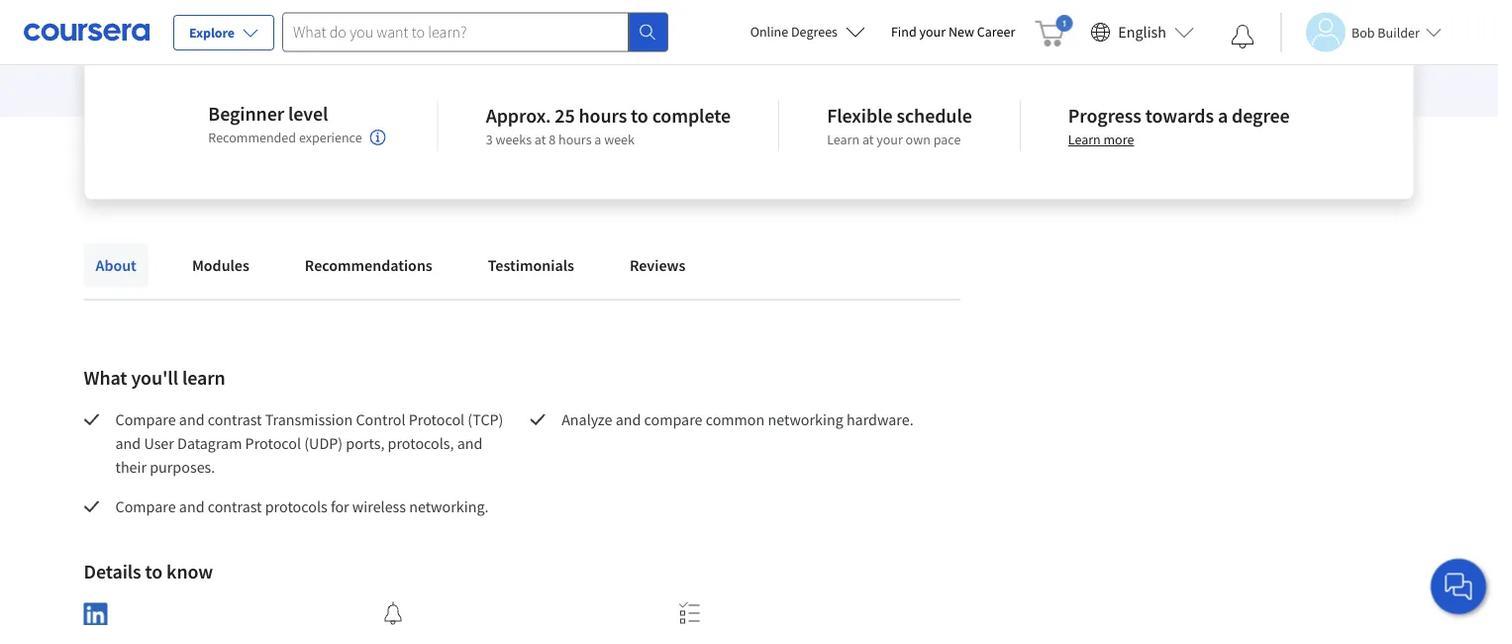 Task type: locate. For each thing, give the bounding box(es) containing it.
analyze and compare common networking hardware.
[[562, 410, 914, 430]]

common
[[706, 410, 765, 430]]

protocol
[[409, 410, 465, 430], [245, 434, 301, 454]]

compare up user
[[115, 410, 176, 430]]

1,794 already enrolled
[[84, 0, 233, 20]]

2 contrast from the top
[[208, 497, 262, 517]]

recommended
[[208, 129, 296, 147]]

contrast up the datagram
[[208, 410, 262, 430]]

0 horizontal spatial learn
[[827, 131, 860, 149]]

1 vertical spatial protocol
[[245, 434, 301, 454]]

compare inside compare and contrast transmission control protocol (tcp) and user datagram protocol (udp) ports, protocols, and their purposes.
[[115, 410, 176, 430]]

schedule
[[897, 103, 972, 128]]

explore
[[189, 24, 235, 42]]

learn down the flexible
[[827, 131, 860, 149]]

to up the week on the left of the page
[[631, 103, 648, 128]]

recommendations
[[305, 255, 433, 275]]

compare and contrast protocols for wireless networking.
[[115, 497, 489, 517]]

hours up the week on the left of the page
[[579, 103, 627, 128]]

reviews link
[[618, 244, 698, 287]]

level
[[288, 102, 328, 126]]

1 contrast from the top
[[208, 410, 262, 430]]

enrolled
[[177, 0, 233, 20]]

None search field
[[282, 12, 668, 52]]

find
[[891, 23, 917, 41]]

1 horizontal spatial at
[[862, 131, 874, 149]]

testimonials link
[[476, 244, 586, 287]]

1 horizontal spatial a
[[1218, 103, 1228, 128]]

0 horizontal spatial protocol
[[245, 434, 301, 454]]

1 vertical spatial a
[[594, 131, 601, 149]]

compare down their
[[115, 497, 176, 517]]

your right "find" at the top of the page
[[919, 23, 946, 41]]

new
[[949, 23, 974, 41]]

2 learn from the left
[[1068, 131, 1101, 149]]

1 vertical spatial compare
[[115, 497, 176, 517]]

1 learn from the left
[[827, 131, 860, 149]]

0 vertical spatial your
[[919, 23, 946, 41]]

your left own
[[877, 131, 903, 149]]

explore button
[[173, 15, 274, 51]]

flexible
[[827, 103, 893, 128]]

1 horizontal spatial your
[[919, 23, 946, 41]]

1 horizontal spatial protocol
[[409, 410, 465, 430]]

progress towards a degree learn more
[[1068, 103, 1290, 149]]

0 vertical spatial contrast
[[208, 410, 262, 430]]

find your new career link
[[881, 20, 1025, 45]]

recommended experience
[[208, 129, 362, 147]]

1 vertical spatial your
[[877, 131, 903, 149]]

learn
[[827, 131, 860, 149], [1068, 131, 1101, 149]]

networking.
[[409, 497, 489, 517]]

What do you want to learn? text field
[[282, 12, 629, 52]]

online
[[750, 23, 788, 41]]

at inside flexible schedule learn at your own pace
[[862, 131, 874, 149]]

english button
[[1083, 0, 1202, 64]]

and up the datagram
[[179, 410, 205, 430]]

at left 8
[[535, 131, 546, 149]]

1 compare from the top
[[115, 410, 176, 430]]

contrast inside compare and contrast transmission control protocol (tcp) and user datagram protocol (udp) ports, protocols, and their purposes.
[[208, 410, 262, 430]]

a left the week on the left of the page
[[594, 131, 601, 149]]

contrast
[[208, 410, 262, 430], [208, 497, 262, 517]]

and for compare and contrast transmission control protocol (tcp) and user datagram protocol (udp) ports, protocols, and their purposes.
[[179, 410, 205, 430]]

0 horizontal spatial a
[[594, 131, 601, 149]]

0 horizontal spatial at
[[535, 131, 546, 149]]

a inside 'approx. 25 hours to complete 3 weeks at 8 hours a week'
[[594, 131, 601, 149]]

contrast left protocols
[[208, 497, 262, 517]]

0 vertical spatial a
[[1218, 103, 1228, 128]]

hours
[[579, 103, 627, 128], [559, 131, 592, 149]]

english
[[1118, 22, 1167, 42]]

at down the flexible
[[862, 131, 874, 149]]

learn down progress at the top right of the page
[[1068, 131, 1101, 149]]

progress
[[1068, 103, 1142, 128]]

8
[[549, 131, 556, 149]]

purposes.
[[150, 458, 215, 477]]

degrees
[[791, 23, 838, 41]]

and down (tcp)
[[457, 434, 483, 454]]

learn
[[182, 366, 225, 391]]

1 horizontal spatial learn
[[1068, 131, 1101, 149]]

and right the analyze
[[616, 410, 641, 430]]

learn inside progress towards a degree learn more
[[1068, 131, 1101, 149]]

their
[[115, 458, 147, 477]]

2 at from the left
[[862, 131, 874, 149]]

1 vertical spatial contrast
[[208, 497, 262, 517]]

about link
[[84, 244, 148, 287]]

1 horizontal spatial to
[[631, 103, 648, 128]]

compare
[[115, 410, 176, 430], [115, 497, 176, 517]]

and
[[179, 410, 205, 430], [616, 410, 641, 430], [115, 434, 141, 454], [457, 434, 483, 454], [179, 497, 205, 517]]

at
[[535, 131, 546, 149], [862, 131, 874, 149]]

to left know
[[145, 560, 163, 585]]

modules link
[[180, 244, 261, 287]]

information about difficulty level pre-requisites. image
[[370, 130, 386, 146]]

a
[[1218, 103, 1228, 128], [594, 131, 601, 149]]

and down purposes.
[[179, 497, 205, 517]]

3
[[486, 131, 493, 149]]

at inside 'approx. 25 hours to complete 3 weeks at 8 hours a week'
[[535, 131, 546, 149]]

online degrees
[[750, 23, 838, 41]]

recommendations link
[[293, 244, 444, 287]]

details
[[84, 560, 141, 585]]

your
[[919, 23, 946, 41], [877, 131, 903, 149]]

0 horizontal spatial your
[[877, 131, 903, 149]]

approx.
[[486, 103, 551, 128]]

hours right 8
[[559, 131, 592, 149]]

0 vertical spatial to
[[631, 103, 648, 128]]

what you'll learn
[[84, 366, 225, 391]]

0 vertical spatial compare
[[115, 410, 176, 430]]

for
[[331, 497, 349, 517]]

pace
[[933, 131, 961, 149]]

1 vertical spatial to
[[145, 560, 163, 585]]

contrast for transmission
[[208, 410, 262, 430]]

chat with us image
[[1443, 571, 1475, 603]]

(tcp)
[[468, 410, 503, 430]]

modules
[[192, 255, 249, 275]]

to inside 'approx. 25 hours to complete 3 weeks at 8 hours a week'
[[631, 103, 648, 128]]

protocol down the transmission
[[245, 434, 301, 454]]

protocol up protocols,
[[409, 410, 465, 430]]

to
[[631, 103, 648, 128], [145, 560, 163, 585]]

a left degree
[[1218, 103, 1228, 128]]

2 compare from the top
[[115, 497, 176, 517]]

experience
[[299, 129, 362, 147]]

weeks
[[496, 131, 532, 149]]

1 at from the left
[[535, 131, 546, 149]]



Task type: describe. For each thing, give the bounding box(es) containing it.
already
[[125, 0, 174, 20]]

learn inside flexible schedule learn at your own pace
[[827, 131, 860, 149]]

25
[[555, 103, 575, 128]]

compare
[[644, 410, 703, 430]]

bob
[[1352, 23, 1375, 41]]

1,794
[[84, 0, 122, 20]]

career
[[977, 23, 1015, 41]]

user
[[144, 434, 174, 454]]

week
[[604, 131, 635, 149]]

1 vertical spatial hours
[[559, 131, 592, 149]]

0 vertical spatial hours
[[579, 103, 627, 128]]

wireless
[[352, 497, 406, 517]]

compare and contrast transmission control protocol (tcp) and user datagram protocol (udp) ports, protocols, and their purposes.
[[115, 410, 507, 477]]

hardware.
[[847, 410, 914, 430]]

approx. 25 hours to complete 3 weeks at 8 hours a week
[[486, 103, 731, 149]]

own
[[906, 131, 931, 149]]

0 horizontal spatial to
[[145, 560, 163, 585]]

find your new career
[[891, 23, 1015, 41]]

(udp)
[[304, 434, 343, 454]]

a inside progress towards a degree learn more
[[1218, 103, 1228, 128]]

testimonials
[[488, 255, 574, 275]]

contrast for protocols
[[208, 497, 262, 517]]

beginner level
[[208, 102, 328, 126]]

analyze
[[562, 410, 612, 430]]

you'll
[[131, 366, 178, 391]]

what
[[84, 366, 127, 391]]

coursera image
[[24, 16, 150, 48]]

ports,
[[346, 434, 385, 454]]

bob builder
[[1352, 23, 1420, 41]]

shopping cart: 1 item image
[[1035, 15, 1073, 47]]

show notifications image
[[1231, 25, 1255, 49]]

transmission
[[265, 410, 353, 430]]

beginner
[[208, 102, 284, 126]]

datagram
[[177, 434, 242, 454]]

and up their
[[115, 434, 141, 454]]

about
[[96, 255, 137, 275]]

protocols
[[265, 497, 327, 517]]

your inside flexible schedule learn at your own pace
[[877, 131, 903, 149]]

builder
[[1378, 23, 1420, 41]]

networking
[[768, 410, 843, 430]]

know
[[166, 560, 213, 585]]

flexible schedule learn at your own pace
[[827, 103, 972, 149]]

reviews
[[630, 255, 686, 275]]

compare for compare and contrast transmission control protocol (tcp) and user datagram protocol (udp) ports, protocols, and their purposes.
[[115, 410, 176, 430]]

your inside "link"
[[919, 23, 946, 41]]

online degrees button
[[734, 10, 881, 53]]

details to know
[[84, 560, 213, 585]]

degree
[[1232, 103, 1290, 128]]

0 vertical spatial protocol
[[409, 410, 465, 430]]

and for compare and contrast protocols for wireless networking.
[[179, 497, 205, 517]]

complete
[[652, 103, 731, 128]]

control
[[356, 410, 406, 430]]

learn more link
[[1068, 131, 1134, 149]]

bob builder button
[[1280, 12, 1442, 52]]

and for analyze and compare common networking hardware.
[[616, 410, 641, 430]]

more
[[1104, 131, 1134, 149]]

towards
[[1146, 103, 1214, 128]]

compare for compare and contrast protocols for wireless networking.
[[115, 497, 176, 517]]

protocols,
[[388, 434, 454, 454]]



Task type: vqa. For each thing, say whether or not it's contained in the screenshot.
User
yes



